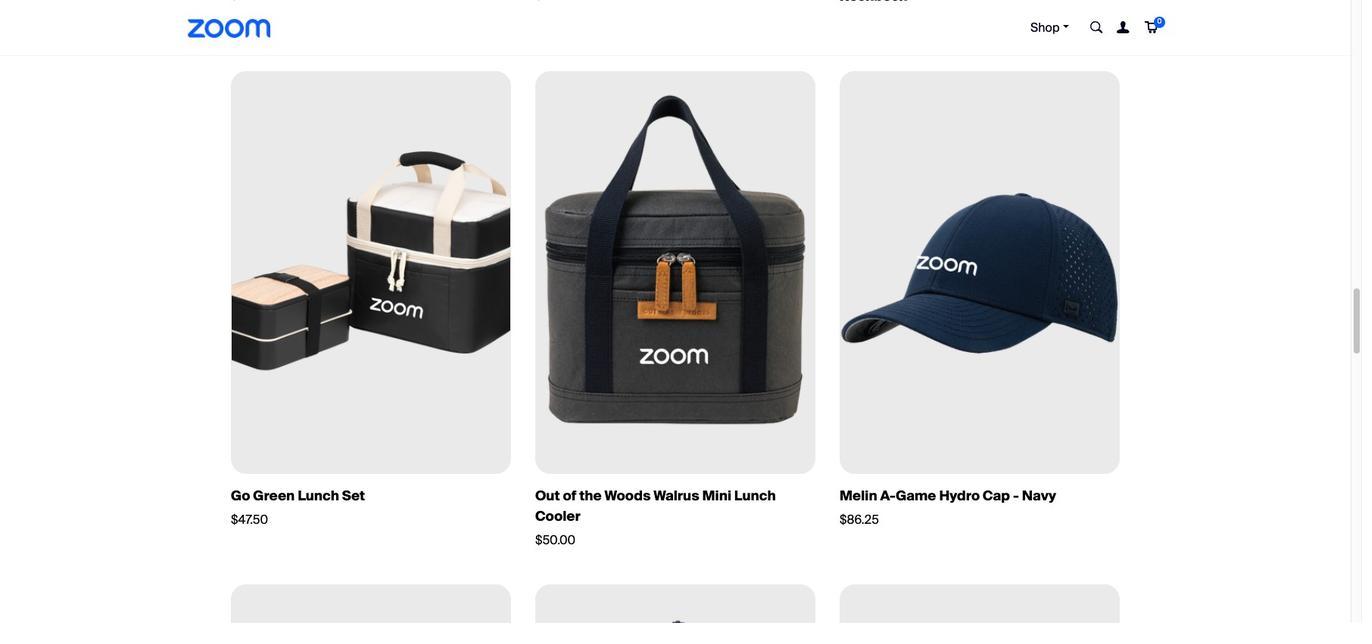 Task type: describe. For each thing, give the bounding box(es) containing it.
shop
[[1031, 19, 1060, 35]]

green
[[253, 487, 295, 505]]

walrus
[[654, 487, 700, 505]]

0 link
[[1143, 16, 1166, 35]]

image of out of the woods walrus mini lunch cooler image
[[512, 72, 839, 473]]

out of the woods walrus mini lunch cooler $50.00
[[535, 487, 776, 548]]

mini
[[702, 487, 732, 505]]

woods
[[605, 487, 651, 505]]

shop button
[[1019, 16, 1081, 39]]

image of melin a-game hydro cap - navy image
[[817, 72, 1143, 473]]

zoom logo image
[[188, 18, 271, 37]]

$47.50
[[231, 512, 268, 528]]

game
[[896, 487, 937, 505]]

go
[[231, 487, 250, 505]]

out
[[535, 487, 560, 505]]

$50.00
[[535, 532, 576, 548]]

lunch inside out of the woods walrus mini lunch cooler $50.00
[[735, 487, 776, 505]]

navy
[[1022, 487, 1057, 505]]

a-
[[880, 487, 896, 505]]



Task type: locate. For each thing, give the bounding box(es) containing it.
hydro
[[939, 487, 980, 505]]

of
[[563, 487, 577, 505]]

melin a-game hydro cap - navy $86.25
[[840, 487, 1057, 528]]

lunch
[[298, 487, 339, 505], [735, 487, 776, 505]]

lunch inside the go green lunch set $47.50
[[298, 487, 339, 505]]

the
[[580, 487, 602, 505]]

image of go green lunch set image
[[208, 72, 534, 473]]

set
[[342, 487, 365, 505]]

0
[[1158, 17, 1162, 26]]

lunch right mini
[[735, 487, 776, 505]]

$86.25
[[840, 512, 879, 528]]

-
[[1013, 487, 1019, 505]]

2 lunch from the left
[[735, 487, 776, 505]]

1 lunch from the left
[[298, 487, 339, 505]]

1 horizontal spatial lunch
[[735, 487, 776, 505]]

go green lunch set $47.50
[[231, 487, 365, 528]]

lunch left set
[[298, 487, 339, 505]]

cooler
[[535, 507, 581, 525]]

melin
[[840, 487, 878, 505]]

0 horizontal spatial lunch
[[298, 487, 339, 505]]

cap
[[983, 487, 1010, 505]]



Task type: vqa. For each thing, say whether or not it's contained in the screenshot.
right +
no



